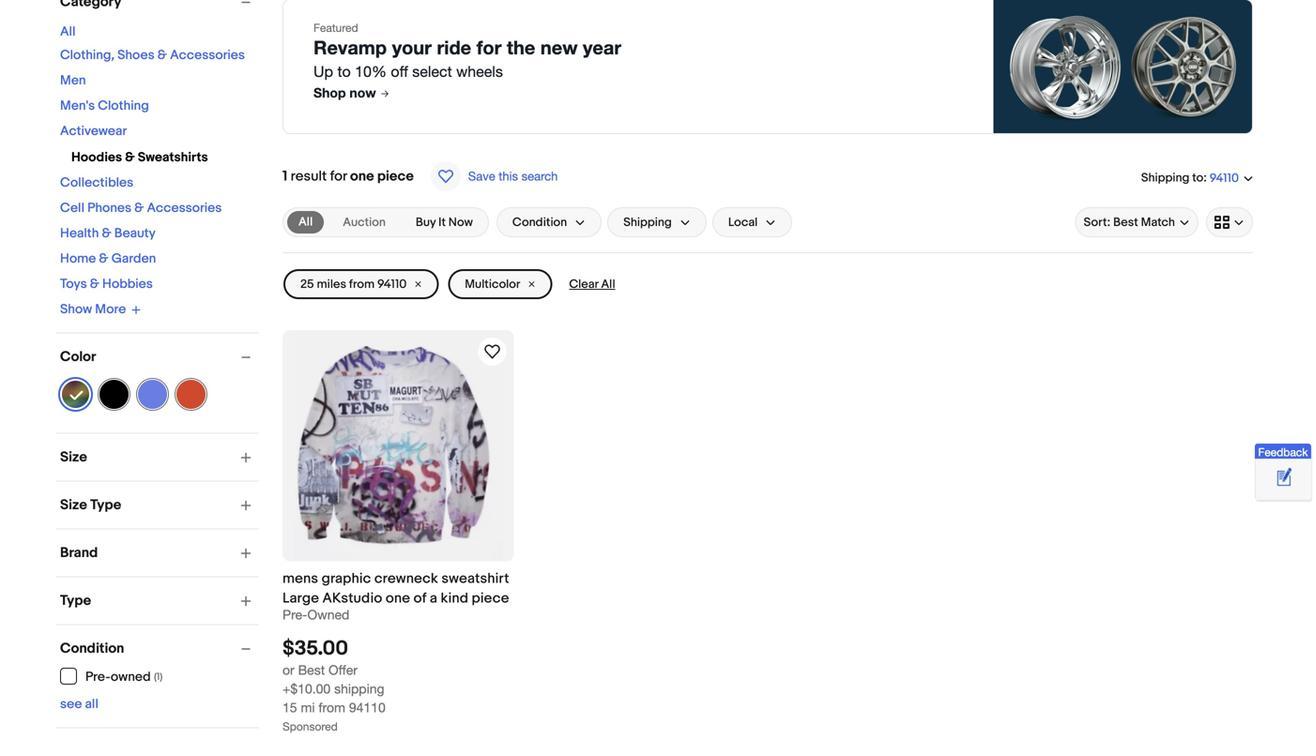 Task type: vqa. For each thing, say whether or not it's contained in the screenshot.
to in Featured Revamp your ride for the new year Up to 10% off select wheels Shop now
yes



Task type: describe. For each thing, give the bounding box(es) containing it.
featured revamp your ride for the new year up to 10% off select wheels shop now
[[314, 21, 622, 100]]

0 vertical spatial all link
[[60, 24, 76, 40]]

sort: best match
[[1084, 215, 1175, 230]]

akstudio
[[323, 591, 382, 607]]

clear all
[[569, 277, 616, 292]]

mens  graphic crewneck sweatshirt large akstudio one of a kind piece heading
[[283, 571, 509, 607]]

select
[[412, 63, 452, 80]]

best inside sort: best match dropdown button
[[1114, 215, 1139, 230]]

year
[[583, 36, 622, 59]]

home & garden link
[[60, 251, 156, 267]]

94110 for 25 miles from 94110
[[377, 277, 407, 292]]

& up toys & hobbies link
[[99, 251, 109, 267]]

or
[[283, 663, 295, 678]]

shipping to : 94110
[[1141, 171, 1239, 186]]

crewneck
[[375, 571, 438, 588]]

show more
[[60, 302, 126, 318]]

shoes
[[117, 47, 155, 63]]

save this search
[[468, 169, 558, 184]]

feedback
[[1258, 446, 1308, 459]]

clothing,
[[60, 47, 115, 63]]

0 horizontal spatial condition button
[[60, 641, 259, 658]]

size for size
[[60, 449, 87, 466]]

sort: best match button
[[1076, 207, 1199, 238]]

shipping
[[334, 682, 384, 697]]

& inside clothing, shoes & accessories men men's clothing
[[158, 47, 167, 63]]

toys & hobbies link
[[60, 276, 153, 292]]

up
[[314, 63, 333, 80]]

clear all link
[[562, 269, 623, 299]]

sort:
[[1084, 215, 1111, 230]]

1 result for one piece
[[283, 168, 414, 185]]

hobbies
[[102, 276, 153, 292]]

now
[[449, 215, 473, 230]]

more
[[95, 302, 126, 318]]

activewear link
[[60, 123, 127, 139]]

piece inside mens  graphic crewneck sweatshirt large akstudio one of a kind piece pre-owned
[[472, 591, 509, 607]]

brand button
[[60, 545, 259, 562]]

wheels
[[456, 63, 503, 80]]

collectibles
[[60, 175, 133, 191]]

garden
[[111, 251, 156, 267]]

0 horizontal spatial condition
[[60, 641, 124, 658]]

color button
[[60, 349, 259, 366]]

15
[[283, 701, 297, 716]]

0 horizontal spatial piece
[[377, 168, 414, 185]]

multicolor
[[465, 277, 520, 292]]

mens  graphic crewneck sweatshirt large akstudio one of a kind piece pre-owned
[[283, 571, 509, 623]]

listing options selector. gallery view selected. image
[[1215, 215, 1245, 230]]

& up home & garden link
[[102, 226, 111, 242]]

multicolor link
[[448, 269, 552, 299]]

shipping for shipping to : 94110
[[1141, 171, 1190, 185]]

a
[[430, 591, 437, 607]]

All selected text field
[[299, 214, 313, 231]]

clear
[[569, 277, 599, 292]]

to inside shipping to : 94110
[[1193, 171, 1204, 185]]

0 vertical spatial condition
[[513, 215, 567, 230]]

94110 inside $35.00 or best offer +$10.00 shipping 15 mi from 94110
[[349, 701, 386, 716]]

clothing, shoes & accessories men men's clothing
[[60, 47, 245, 114]]

the
[[507, 36, 535, 59]]

mens  graphic crewneck sweatshirt large akstudio one of a kind piece link
[[283, 569, 514, 607]]

1
[[283, 168, 287, 185]]

clothing
[[98, 98, 149, 114]]

25
[[300, 277, 314, 292]]

result
[[291, 168, 327, 185]]

local
[[728, 215, 758, 230]]

10%
[[355, 63, 387, 80]]

1 vertical spatial for
[[330, 168, 347, 185]]

(1)
[[154, 672, 163, 684]]

graphic
[[322, 571, 371, 588]]

accessories inside collectibles cell phones & accessories health & beauty home & garden toys & hobbies
[[147, 200, 222, 216]]

sweatshirts
[[138, 150, 208, 166]]

for inside the featured revamp your ride for the new year up to 10% off select wheels shop now
[[477, 36, 502, 59]]

1 vertical spatial all
[[299, 215, 313, 230]]

sweatshirt
[[442, 571, 509, 588]]

health
[[60, 226, 99, 242]]

ride
[[437, 36, 471, 59]]

type button
[[60, 593, 259, 610]]

size button
[[60, 449, 259, 466]]

owned
[[111, 670, 151, 686]]

save
[[468, 169, 495, 184]]

beauty
[[114, 226, 156, 242]]

this
[[499, 169, 518, 184]]

miles
[[317, 277, 346, 292]]



Task type: locate. For each thing, give the bounding box(es) containing it.
2 vertical spatial 94110
[[349, 701, 386, 716]]

one down crewneck
[[386, 591, 410, 607]]

condition button up (1)
[[60, 641, 259, 658]]

all link down result
[[287, 211, 324, 234]]

show more button
[[60, 302, 141, 318]]

mens
[[283, 571, 318, 588]]

to inside the featured revamp your ride for the new year up to 10% off select wheels shop now
[[337, 63, 351, 80]]

men link
[[60, 73, 86, 89]]

0 horizontal spatial all link
[[60, 24, 76, 40]]

of
[[414, 591, 427, 607]]

1 vertical spatial one
[[386, 591, 410, 607]]

auction link
[[332, 211, 397, 234]]

pre-owned (1)
[[85, 670, 163, 686]]

new
[[541, 36, 578, 59]]

size up brand
[[60, 497, 87, 514]]

0 horizontal spatial to
[[337, 63, 351, 80]]

0 horizontal spatial for
[[330, 168, 347, 185]]

size up size type
[[60, 449, 87, 466]]

2 size from the top
[[60, 497, 87, 514]]

condition up pre-owned (1)
[[60, 641, 124, 658]]

0 horizontal spatial pre-
[[85, 670, 111, 686]]

buy
[[416, 215, 436, 230]]

0 vertical spatial condition button
[[497, 207, 602, 238]]

94110 right :
[[1210, 171, 1239, 186]]

+$10.00
[[283, 682, 331, 697]]

94110
[[1210, 171, 1239, 186], [377, 277, 407, 292], [349, 701, 386, 716]]

accessories
[[170, 47, 245, 63], [147, 200, 222, 216]]

search
[[522, 169, 558, 184]]

0 vertical spatial type
[[90, 497, 121, 514]]

owned
[[307, 607, 350, 623]]

men's clothing link
[[60, 98, 149, 114]]

best up +$10.00
[[298, 663, 325, 678]]

& up beauty
[[134, 200, 144, 216]]

pre- down mens
[[283, 607, 307, 623]]

0 vertical spatial shipping
[[1141, 171, 1190, 185]]

shop
[[314, 85, 346, 100]]

1 vertical spatial from
[[319, 701, 345, 716]]

mens  graphic crewneck sweatshirt large akstudio one of a kind piece image
[[293, 330, 503, 562]]

best right the sort:
[[1114, 215, 1139, 230]]

all down result
[[299, 215, 313, 230]]

color
[[60, 349, 96, 366]]

1 vertical spatial condition
[[60, 641, 124, 658]]

1 vertical spatial type
[[60, 593, 91, 610]]

condition button down search
[[497, 207, 602, 238]]

all
[[60, 24, 76, 40], [299, 215, 313, 230], [601, 277, 616, 292]]

$35.00
[[283, 637, 348, 662]]

type down brand
[[60, 593, 91, 610]]

men
[[60, 73, 86, 89]]

phones
[[87, 200, 131, 216]]

type up brand
[[90, 497, 121, 514]]

& right shoes
[[158, 47, 167, 63]]

mi
[[301, 701, 315, 716]]

see all
[[60, 697, 98, 713]]

large
[[283, 591, 319, 607]]

0 horizontal spatial shipping
[[624, 215, 672, 230]]

match
[[1141, 215, 1175, 230]]

for
[[477, 36, 502, 59], [330, 168, 347, 185]]

see all button
[[60, 697, 98, 713]]

0 vertical spatial for
[[477, 36, 502, 59]]

accessories inside clothing, shoes & accessories men men's clothing
[[170, 47, 245, 63]]

from right mi
[[319, 701, 345, 716]]

0 vertical spatial one
[[350, 168, 374, 185]]

activewear
[[60, 123, 127, 139]]

all link up clothing,
[[60, 24, 76, 40]]

1 horizontal spatial one
[[386, 591, 410, 607]]

off
[[391, 63, 408, 80]]

watch mens  graphic crewneck sweatshirt large akstudio one of a kind piece image
[[481, 341, 504, 363]]

all up clothing,
[[60, 24, 76, 40]]

& right toys
[[90, 276, 99, 292]]

1 vertical spatial shipping
[[624, 215, 672, 230]]

94110 down shipping
[[349, 701, 386, 716]]

kind
[[441, 591, 469, 607]]

1 horizontal spatial condition
[[513, 215, 567, 230]]

shipping inside shipping dropdown button
[[624, 215, 672, 230]]

1 vertical spatial accessories
[[147, 200, 222, 216]]

for right result
[[330, 168, 347, 185]]

best inside $35.00 or best offer +$10.00 shipping 15 mi from 94110
[[298, 663, 325, 678]]

0 vertical spatial pre-
[[283, 607, 307, 623]]

save this search button
[[425, 161, 564, 192]]

1 horizontal spatial all
[[299, 215, 313, 230]]

now
[[350, 85, 376, 100]]

your
[[392, 36, 432, 59]]

revamp your ride for the new year region
[[283, 0, 1253, 134]]

all link
[[60, 24, 76, 40], [287, 211, 324, 234]]

& right hoodies
[[125, 150, 135, 166]]

all
[[85, 697, 98, 713]]

condition button
[[497, 207, 602, 238], [60, 641, 259, 658]]

health & beauty link
[[60, 226, 156, 242]]

1 horizontal spatial all link
[[287, 211, 324, 234]]

one up auction
[[350, 168, 374, 185]]

hoodies
[[71, 150, 122, 166]]

1 horizontal spatial from
[[349, 277, 375, 292]]

pre-
[[283, 607, 307, 623], [85, 670, 111, 686]]

0 vertical spatial accessories
[[170, 47, 245, 63]]

one inside mens  graphic crewneck sweatshirt large akstudio one of a kind piece pre-owned
[[386, 591, 410, 607]]

1 horizontal spatial for
[[477, 36, 502, 59]]

from right miles
[[349, 277, 375, 292]]

1 horizontal spatial best
[[1114, 215, 1139, 230]]

featured
[[314, 21, 358, 34]]

0 vertical spatial from
[[349, 277, 375, 292]]

shipping inside shipping to : 94110
[[1141, 171, 1190, 185]]

0 vertical spatial all
[[60, 24, 76, 40]]

:
[[1204, 171, 1207, 185]]

1 vertical spatial pre-
[[85, 670, 111, 686]]

offer
[[329, 663, 358, 678]]

2 horizontal spatial all
[[601, 277, 616, 292]]

all right clear in the top of the page
[[601, 277, 616, 292]]

buy it now
[[416, 215, 473, 230]]

0 horizontal spatial one
[[350, 168, 374, 185]]

size for size type
[[60, 497, 87, 514]]

$35.00 or best offer +$10.00 shipping 15 mi from 94110
[[283, 637, 386, 716]]

hoodies & sweatshirts
[[71, 150, 208, 166]]

0 vertical spatial size
[[60, 449, 87, 466]]

type
[[90, 497, 121, 514], [60, 593, 91, 610]]

condition down search
[[513, 215, 567, 230]]

for up wheels
[[477, 36, 502, 59]]

shipping for shipping
[[624, 215, 672, 230]]

25 miles from 94110 link
[[284, 269, 439, 299]]

accessories right shoes
[[170, 47, 245, 63]]

0 vertical spatial 94110
[[1210, 171, 1239, 186]]

1 horizontal spatial shipping
[[1141, 171, 1190, 185]]

clothing, shoes & accessories link
[[60, 47, 245, 63]]

from
[[349, 277, 375, 292], [319, 701, 345, 716]]

cell
[[60, 200, 84, 216]]

piece up the auction link
[[377, 168, 414, 185]]

pre- inside mens  graphic crewneck sweatshirt large akstudio one of a kind piece pre-owned
[[283, 607, 307, 623]]

1 vertical spatial size
[[60, 497, 87, 514]]

1 vertical spatial condition button
[[60, 641, 259, 658]]

1 vertical spatial best
[[298, 663, 325, 678]]

1 horizontal spatial pre-
[[283, 607, 307, 623]]

show
[[60, 302, 92, 318]]

piece
[[377, 168, 414, 185], [472, 591, 509, 607]]

toys
[[60, 276, 87, 292]]

0 vertical spatial to
[[337, 63, 351, 80]]

piece down sweatshirt
[[472, 591, 509, 607]]

94110 for shipping to : 94110
[[1210, 171, 1239, 186]]

25 miles from 94110
[[300, 277, 407, 292]]

0 horizontal spatial from
[[319, 701, 345, 716]]

pre- up all
[[85, 670, 111, 686]]

size type
[[60, 497, 121, 514]]

0 vertical spatial best
[[1114, 215, 1139, 230]]

0 vertical spatial piece
[[377, 168, 414, 185]]

1 horizontal spatial condition button
[[497, 207, 602, 238]]

to up sort: best match dropdown button at the right
[[1193, 171, 1204, 185]]

2 vertical spatial all
[[601, 277, 616, 292]]

94110 inside shipping to : 94110
[[1210, 171, 1239, 186]]

shipping
[[1141, 171, 1190, 185], [624, 215, 672, 230]]

1 horizontal spatial to
[[1193, 171, 1204, 185]]

from inside $35.00 or best offer +$10.00 shipping 15 mi from 94110
[[319, 701, 345, 716]]

home
[[60, 251, 96, 267]]

brand
[[60, 545, 98, 562]]

94110 right miles
[[377, 277, 407, 292]]

1 horizontal spatial piece
[[472, 591, 509, 607]]

collectibles cell phones & accessories health & beauty home & garden toys & hobbies
[[60, 175, 222, 292]]

1 size from the top
[[60, 449, 87, 466]]

men's
[[60, 98, 95, 114]]

accessories down sweatshirts
[[147, 200, 222, 216]]

1 vertical spatial to
[[1193, 171, 1204, 185]]

revamp
[[314, 36, 387, 59]]

it
[[439, 215, 446, 230]]

auction
[[343, 215, 386, 230]]

0 horizontal spatial best
[[298, 663, 325, 678]]

to right up
[[337, 63, 351, 80]]

see
[[60, 697, 82, 713]]

size type button
[[60, 497, 259, 514]]

size
[[60, 449, 87, 466], [60, 497, 87, 514]]

collectibles link
[[60, 175, 133, 191]]

buy it now link
[[405, 211, 484, 234]]

1 vertical spatial 94110
[[377, 277, 407, 292]]

from inside 25 miles from 94110 link
[[349, 277, 375, 292]]

1 vertical spatial piece
[[472, 591, 509, 607]]

0 horizontal spatial all
[[60, 24, 76, 40]]

1 vertical spatial all link
[[287, 211, 324, 234]]



